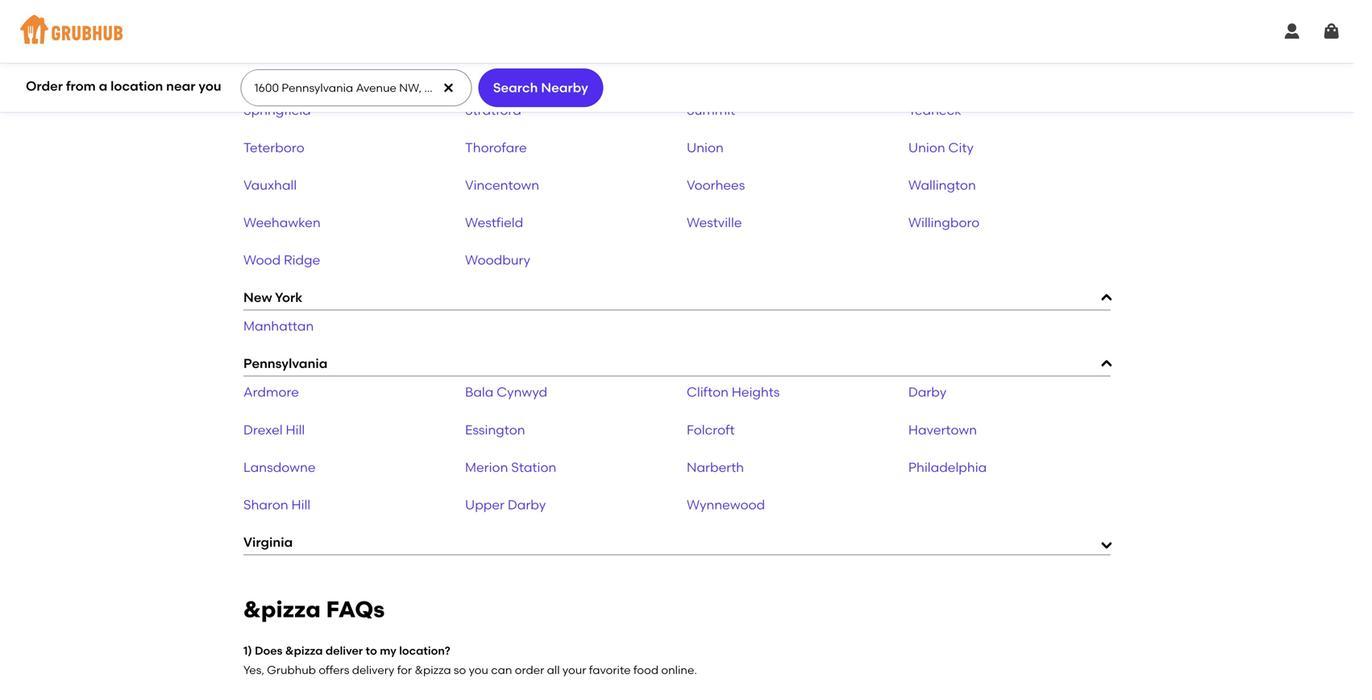 Task type: vqa. For each thing, say whether or not it's contained in the screenshot.
'best sellers most ordered on grubhub'
no



Task type: describe. For each thing, give the bounding box(es) containing it.
folcroft link
[[687, 422, 735, 438]]

union for union city
[[909, 140, 946, 156]]

all
[[547, 664, 560, 678]]

south for south hackensack
[[687, 65, 723, 81]]

lansdowne
[[244, 460, 316, 476]]

does
[[255, 645, 283, 658]]

yes,
[[244, 664, 264, 678]]

narberth link
[[687, 460, 744, 476]]

0 vertical spatial darby
[[909, 385, 947, 401]]

my
[[380, 645, 397, 658]]

clifton heights
[[687, 385, 780, 401]]

wood ridge
[[244, 252, 320, 268]]

sharon hill link
[[244, 497, 311, 513]]

grubhub
[[267, 664, 316, 678]]

woodbury
[[465, 252, 531, 268]]

ardmore
[[244, 385, 299, 401]]

hackensack
[[727, 65, 804, 81]]

clifton
[[687, 385, 729, 401]]

station
[[511, 460, 557, 476]]

search
[[493, 80, 538, 95]]

narberth
[[687, 460, 744, 476]]

drexel
[[244, 422, 283, 438]]

short hills link
[[244, 65, 305, 81]]

0 vertical spatial &pizza
[[244, 597, 321, 624]]

south hackensack link
[[687, 65, 804, 81]]

search nearby
[[493, 80, 589, 95]]

union for union link
[[687, 140, 724, 156]]

new
[[244, 290, 272, 306]]

for
[[397, 664, 412, 678]]

vincentown
[[465, 177, 539, 193]]

0 horizontal spatial you
[[199, 78, 221, 94]]

teterboro
[[244, 140, 305, 156]]

upper darby link
[[465, 497, 546, 513]]

hill for sharon hill
[[292, 497, 311, 513]]

south orange link
[[909, 65, 997, 81]]

0 horizontal spatial darby
[[508, 497, 546, 513]]

food
[[634, 664, 659, 678]]

bala cynwyd link
[[465, 385, 548, 401]]

willingboro link
[[909, 215, 980, 231]]

union link
[[687, 140, 724, 156]]

drexel hill link
[[244, 422, 305, 438]]

ardmore link
[[244, 385, 299, 401]]

short
[[244, 65, 277, 81]]

favorite
[[589, 664, 631, 678]]

faqs
[[326, 597, 385, 624]]

a
[[99, 78, 107, 94]]

springfield
[[244, 102, 311, 118]]

manhattan
[[244, 319, 314, 334]]

philadelphia link
[[909, 460, 987, 476]]

search nearby button
[[478, 69, 603, 107]]

folcroft
[[687, 422, 735, 438]]

drexel hill
[[244, 422, 305, 438]]

wynnewood
[[687, 497, 765, 513]]

essington link
[[465, 422, 525, 438]]

upper
[[465, 497, 505, 513]]

vauxhall link
[[244, 177, 297, 193]]

springfield link
[[244, 102, 311, 118]]

bala cynwyd
[[465, 385, 548, 401]]

merion station
[[465, 460, 557, 476]]

&pizza faqs
[[244, 597, 385, 624]]

havertown link
[[909, 422, 977, 438]]

teaneck link
[[909, 102, 962, 118]]

merion station link
[[465, 460, 557, 476]]

south hackensack
[[687, 65, 804, 81]]

voorhees
[[687, 177, 745, 193]]

voorhees link
[[687, 177, 745, 193]]

1 vertical spatial &pizza
[[285, 645, 323, 658]]

orange
[[948, 65, 997, 81]]

Search Address search field
[[241, 70, 470, 106]]

manhattan link
[[244, 319, 314, 334]]



Task type: locate. For each thing, give the bounding box(es) containing it.
darby link
[[909, 385, 947, 401]]

westville
[[687, 215, 742, 231]]

2 vertical spatial &pizza
[[415, 664, 451, 678]]

darby up havertown
[[909, 385, 947, 401]]

online.
[[662, 664, 697, 678]]

union city
[[909, 140, 974, 156]]

0 horizontal spatial south
[[687, 65, 723, 81]]

south
[[687, 65, 723, 81], [909, 65, 945, 81]]

&pizza up 'grubhub'
[[285, 645, 323, 658]]

south up teaneck
[[909, 65, 945, 81]]

somerdale link
[[465, 65, 534, 81]]

havertown
[[909, 422, 977, 438]]

svg image left svg image
[[1283, 22, 1302, 41]]

location?
[[399, 645, 451, 658]]

lansdowne link
[[244, 460, 316, 476]]

darby down station
[[508, 497, 546, 513]]

westfield link
[[465, 215, 523, 231]]

&pizza up does
[[244, 597, 321, 624]]

teterboro link
[[244, 140, 305, 156]]

0 horizontal spatial union
[[687, 140, 724, 156]]

1 vertical spatial svg image
[[442, 81, 455, 94]]

essington
[[465, 422, 525, 438]]

0 horizontal spatial svg image
[[442, 81, 455, 94]]

you right so
[[469, 664, 489, 678]]

wallington
[[909, 177, 976, 193]]

1 horizontal spatial svg image
[[1283, 22, 1302, 41]]

westville link
[[687, 215, 742, 231]]

sharon hill
[[244, 497, 311, 513]]

hill
[[286, 422, 305, 438], [292, 497, 311, 513]]

&pizza down location?
[[415, 664, 451, 678]]

thorofare
[[465, 140, 527, 156]]

willingboro
[[909, 215, 980, 231]]

weehawken link
[[244, 215, 321, 231]]

south orange
[[909, 65, 997, 81]]

1 vertical spatial you
[[469, 664, 489, 678]]

main navigation navigation
[[0, 0, 1355, 63]]

hill right drexel
[[286, 422, 305, 438]]

1 vertical spatial darby
[[508, 497, 546, 513]]

svg image inside 'main navigation' navigation
[[1283, 22, 1302, 41]]

to
[[366, 645, 377, 658]]

1 union from the left
[[687, 140, 724, 156]]

hill right sharon
[[292, 497, 311, 513]]

vauxhall
[[244, 177, 297, 193]]

vincentown link
[[465, 177, 539, 193]]

teaneck
[[909, 102, 962, 118]]

wynnewood link
[[687, 497, 765, 513]]

2 union from the left
[[909, 140, 946, 156]]

0 vertical spatial you
[[199, 78, 221, 94]]

svg image left search
[[442, 81, 455, 94]]

1) does &pizza deliver to my location? yes, grubhub offers delivery for &pizza so you can order all your favorite food online.
[[244, 645, 697, 678]]

offers
[[319, 664, 350, 678]]

can
[[491, 664, 512, 678]]

ridge
[[284, 252, 320, 268]]

york
[[275, 290, 303, 306]]

order
[[26, 78, 63, 94]]

0 vertical spatial hill
[[286, 422, 305, 438]]

hill for drexel hill
[[286, 422, 305, 438]]

near
[[166, 78, 196, 94]]

1 horizontal spatial darby
[[909, 385, 947, 401]]

clifton heights link
[[687, 385, 780, 401]]

1 horizontal spatial union
[[909, 140, 946, 156]]

pennsylvania
[[244, 356, 328, 372]]

summit
[[687, 102, 736, 118]]

stratford link
[[465, 102, 522, 118]]

south up summit link
[[687, 65, 723, 81]]

1 horizontal spatial you
[[469, 664, 489, 678]]

somerdale
[[465, 65, 534, 81]]

deliver
[[326, 645, 363, 658]]

cynwyd
[[497, 385, 548, 401]]

hills
[[280, 65, 305, 81]]

new york
[[244, 290, 303, 306]]

philadelphia
[[909, 460, 987, 476]]

svg image
[[1283, 22, 1302, 41], [442, 81, 455, 94]]

westfield
[[465, 215, 523, 231]]

1)
[[244, 645, 252, 658]]

1 horizontal spatial south
[[909, 65, 945, 81]]

short hills
[[244, 65, 305, 81]]

woodbury link
[[465, 252, 531, 268]]

order
[[515, 664, 545, 678]]

you inside 1) does &pizza deliver to my location? yes, grubhub offers delivery for &pizza so you can order all your favorite food online.
[[469, 664, 489, 678]]

stratford
[[465, 102, 522, 118]]

virginia
[[244, 535, 293, 551]]

heights
[[732, 385, 780, 401]]

thorofare link
[[465, 140, 527, 156]]

you right 'near'
[[199, 78, 221, 94]]

wallington link
[[909, 177, 976, 193]]

svg image
[[1322, 22, 1342, 41]]

1 vertical spatial hill
[[292, 497, 311, 513]]

merion
[[465, 460, 508, 476]]

0 vertical spatial svg image
[[1283, 22, 1302, 41]]

2 south from the left
[[909, 65, 945, 81]]

union down summit
[[687, 140, 724, 156]]

location
[[111, 78, 163, 94]]

bala
[[465, 385, 494, 401]]

upper darby
[[465, 497, 546, 513]]

summit link
[[687, 102, 736, 118]]

union
[[687, 140, 724, 156], [909, 140, 946, 156]]

union left city
[[909, 140, 946, 156]]

1 south from the left
[[687, 65, 723, 81]]

your
[[563, 664, 587, 678]]

order from a location near you
[[26, 78, 221, 94]]

south for south orange
[[909, 65, 945, 81]]

city
[[949, 140, 974, 156]]

union city link
[[909, 140, 974, 156]]



